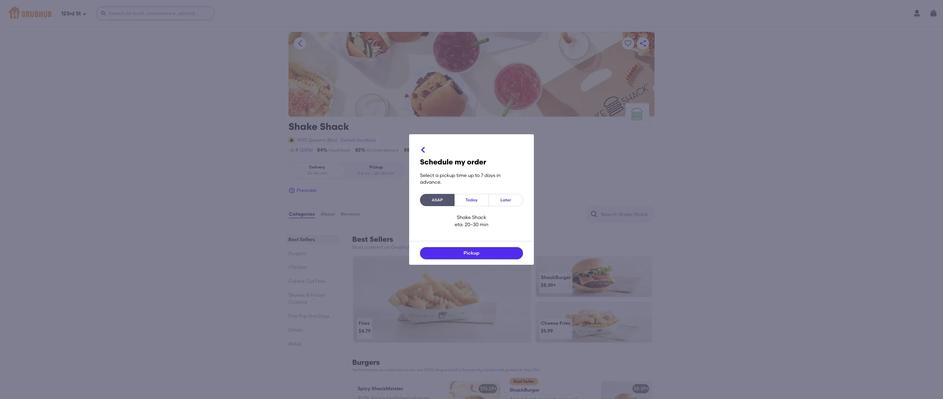 Task type: vqa. For each thing, say whether or not it's contained in the screenshot.
About button at the left bottom of the page
yes



Task type: describe. For each thing, give the bounding box(es) containing it.
or
[[380, 368, 384, 373]]

preorder button
[[289, 185, 317, 197]]

switch location button
[[340, 137, 376, 144]]

frozen
[[311, 292, 326, 298]]

mi
[[365, 171, 370, 176]]

good
[[329, 148, 340, 153]]

4
[[295, 147, 298, 153]]

select a pickup time up to 7 days in advance.
[[420, 173, 501, 185]]

on time delivery
[[367, 148, 399, 153]]

delivery
[[384, 148, 399, 153]]

caret left icon image
[[296, 39, 304, 47]]

no
[[352, 368, 358, 373]]

best for best sellers
[[289, 237, 299, 243]]

ordered
[[365, 245, 383, 250]]

9015
[[297, 137, 307, 143]]

best sellers most ordered on grubhub
[[352, 235, 412, 250]]

shackburger for shackburger
[[510, 387, 540, 393]]

spicy
[[358, 386, 371, 392]]

best for best seller
[[514, 379, 523, 384]]

burgers tab
[[289, 250, 336, 257]]

Search Shake Shack search field
[[601, 211, 653, 218]]

subscription pass image
[[289, 138, 296, 143]]

on
[[367, 148, 373, 153]]

82
[[355, 147, 361, 153]]

up
[[468, 173, 474, 178]]

switch
[[341, 137, 356, 143]]

best for best sellers most ordered on grubhub
[[352, 235, 368, 244]]

advance.
[[420, 179, 442, 185]]

fries inside the fries $4.79
[[359, 320, 370, 326]]

save this restaurant button
[[622, 37, 635, 50]]

flat-
[[289, 313, 299, 319]]

humanely
[[463, 368, 482, 373]]

$10.29
[[480, 386, 495, 392]]

$10.29 +
[[480, 386, 497, 392]]

later button
[[489, 194, 523, 206]]

pickup
[[440, 173, 456, 178]]

sellers for best sellers most ordered on grubhub
[[370, 235, 393, 244]]

top
[[299, 313, 307, 319]]

cheese fries $5.99
[[541, 320, 571, 334]]

in inside select a pickup time up to 7 days in advance.
[[497, 173, 501, 178]]

84
[[317, 147, 323, 153]]

30–45
[[307, 171, 319, 176]]

9015 queens blvd button
[[297, 137, 338, 144]]

crinkle
[[289, 278, 305, 284]]

and
[[496, 368, 504, 373]]

categories button
[[289, 202, 315, 227]]

chicken
[[289, 265, 308, 270]]

(2476)
[[300, 147, 313, 153]]

to
[[475, 173, 480, 178]]

shackburger image
[[601, 381, 652, 399]]

+ for $8.39 +
[[647, 386, 649, 392]]

correct order
[[416, 148, 443, 153]]

delivery
[[309, 165, 325, 170]]

time inside select a pickup time up to 7 days in advance.
[[457, 173, 467, 178]]

$4.79
[[359, 328, 371, 334]]

min inside the shake shack eta: 20–30 min
[[480, 222, 489, 228]]

123rd st
[[61, 10, 81, 16]]

7
[[481, 173, 484, 178]]

fries inside tab
[[316, 278, 326, 284]]

20–30 inside "pickup 2.6 mi • 20–30 min"
[[374, 171, 386, 176]]

usa
[[532, 368, 540, 373]]

st
[[76, 10, 81, 16]]

star icon image
[[289, 147, 295, 154]]

&
[[306, 292, 310, 298]]

schedule
[[420, 158, 453, 166]]

cheese
[[541, 320, 559, 326]]

0 horizontal spatial order
[[432, 148, 443, 153]]

hormones
[[359, 368, 379, 373]]

beef
[[449, 368, 458, 373]]

$8.39 inside "shackburger $8.39 +"
[[541, 283, 553, 288]]

custard
[[289, 300, 307, 305]]

is
[[459, 368, 462, 373]]

good food
[[329, 148, 350, 153]]

shack for shake shack eta: 20–30 min
[[472, 215, 487, 221]]

days
[[485, 173, 496, 178]]

2.6
[[358, 171, 364, 176]]

1 vertical spatial $8.39
[[634, 386, 647, 392]]

100%
[[424, 368, 435, 373]]

pickup for pickup 2.6 mi • 20–30 min
[[370, 165, 383, 170]]

flat-top hot dogs
[[289, 313, 330, 319]]

20–30 inside the shake shack eta: 20–30 min
[[465, 222, 479, 228]]

shakes
[[289, 292, 305, 298]]

main navigation navigation
[[0, 0, 944, 26]]

location
[[357, 137, 376, 143]]

drinks tab
[[289, 327, 336, 334]]

share icon image
[[639, 39, 648, 47]]

shake shack
[[289, 121, 349, 132]]

antibiotics
[[385, 368, 406, 373]]

our
[[417, 368, 423, 373]]

queens
[[309, 137, 326, 143]]

shake for shake shack eta: 20–30 min
[[457, 215, 471, 221]]

preorder
[[297, 188, 317, 193]]

pickup button
[[420, 247, 523, 260]]

crinkle cut fries tab
[[289, 278, 336, 285]]



Task type: locate. For each thing, give the bounding box(es) containing it.
today button
[[455, 194, 489, 206]]

1 horizontal spatial fries
[[359, 320, 370, 326]]

reviews button
[[341, 202, 360, 227]]

0 vertical spatial shackburger
[[541, 275, 571, 280]]

pickup up •
[[370, 165, 383, 170]]

burgers
[[289, 251, 306, 256], [352, 358, 380, 367]]

$8.39 +
[[634, 386, 649, 392]]

1 horizontal spatial $8.39
[[634, 386, 647, 392]]

later
[[501, 198, 511, 202]]

a
[[436, 173, 439, 178]]

best up most in the left of the page
[[352, 235, 368, 244]]

pickup inside button
[[464, 250, 480, 256]]

shackburger $8.39 +
[[541, 275, 571, 288]]

pickup for pickup
[[464, 250, 480, 256]]

+ inside "shackburger $8.39 +"
[[553, 283, 556, 288]]

spicy shackmeister image
[[449, 381, 500, 399]]

fries
[[316, 278, 326, 284], [359, 320, 370, 326], [560, 320, 571, 326]]

1 horizontal spatial 20–30
[[465, 222, 479, 228]]

in inside burgers no hormones or antibiotics ever, our 100% angus beef is humanely raised and grazed in the usa
[[520, 368, 523, 373]]

•
[[371, 171, 373, 176]]

shake for shake shack
[[289, 121, 318, 132]]

svg image
[[930, 9, 938, 17], [101, 11, 106, 16], [420, 146, 428, 154], [289, 187, 295, 194]]

1 vertical spatial time
[[457, 173, 467, 178]]

0 horizontal spatial sellers
[[300, 237, 315, 243]]

20–30 right •
[[374, 171, 386, 176]]

save this restaurant image
[[624, 39, 633, 47]]

today
[[466, 198, 478, 202]]

best
[[352, 235, 368, 244], [289, 237, 299, 243], [514, 379, 523, 384]]

0 horizontal spatial shake
[[289, 121, 318, 132]]

0 vertical spatial pickup
[[370, 165, 383, 170]]

grazed
[[505, 368, 519, 373]]

shakes & frozen custard tab
[[289, 292, 336, 306]]

0 horizontal spatial fries
[[316, 278, 326, 284]]

9015 queens blvd
[[297, 137, 337, 143]]

option group containing delivery 30–45 min
[[289, 162, 405, 179]]

chicken tab
[[289, 264, 336, 271]]

0 vertical spatial order
[[432, 148, 443, 153]]

2 horizontal spatial best
[[514, 379, 523, 384]]

pickup 2.6 mi • 20–30 min
[[358, 165, 395, 176]]

1 vertical spatial shake
[[457, 215, 471, 221]]

in left the the
[[520, 368, 523, 373]]

shack up blvd
[[320, 121, 349, 132]]

select
[[420, 173, 435, 178]]

1 vertical spatial pickup
[[464, 250, 480, 256]]

most
[[352, 245, 364, 250]]

best sellers
[[289, 237, 315, 243]]

0 horizontal spatial +
[[495, 386, 497, 392]]

hot
[[308, 313, 317, 319]]

1 vertical spatial shack
[[472, 215, 487, 221]]

0 horizontal spatial burgers
[[289, 251, 306, 256]]

shake
[[289, 121, 318, 132], [457, 215, 471, 221]]

min right •
[[387, 171, 395, 176]]

shake up '9015' on the top of the page
[[289, 121, 318, 132]]

20–30
[[374, 171, 386, 176], [465, 222, 479, 228]]

burgers for burgers
[[289, 251, 306, 256]]

crinkle cut fries
[[289, 278, 326, 284]]

shack down today button
[[472, 215, 487, 221]]

the
[[524, 368, 531, 373]]

shackmeister
[[372, 386, 403, 392]]

in right "days"
[[497, 173, 501, 178]]

ever,
[[407, 368, 416, 373]]

0 horizontal spatial time
[[374, 148, 383, 153]]

sellers up on
[[370, 235, 393, 244]]

grubhub
[[391, 245, 412, 250]]

time right on
[[374, 148, 383, 153]]

1 horizontal spatial pickup
[[464, 250, 480, 256]]

1 vertical spatial in
[[520, 368, 523, 373]]

0 vertical spatial 20–30
[[374, 171, 386, 176]]

shake up eta:
[[457, 215, 471, 221]]

sellers
[[370, 235, 393, 244], [300, 237, 315, 243]]

0 horizontal spatial best
[[289, 237, 299, 243]]

reviews
[[341, 211, 360, 217]]

1 horizontal spatial sellers
[[370, 235, 393, 244]]

correct
[[416, 148, 431, 153]]

in
[[497, 173, 501, 178], [520, 368, 523, 373]]

1 horizontal spatial shack
[[472, 215, 487, 221]]

burgers inside tab
[[289, 251, 306, 256]]

min right eta:
[[480, 222, 489, 228]]

0 horizontal spatial 20–30
[[374, 171, 386, 176]]

20–30 right eta:
[[465, 222, 479, 228]]

asap button
[[420, 194, 455, 206]]

sellers inside tab
[[300, 237, 315, 243]]

order up to
[[467, 158, 487, 166]]

1 horizontal spatial burgers
[[352, 358, 380, 367]]

2 horizontal spatial fries
[[560, 320, 571, 326]]

pickup down eta:
[[464, 250, 480, 256]]

0 horizontal spatial $8.39
[[541, 283, 553, 288]]

retail
[[289, 341, 302, 347]]

search icon image
[[591, 210, 599, 218]]

0 vertical spatial time
[[374, 148, 383, 153]]

shake inside the shake shack eta: 20–30 min
[[457, 215, 471, 221]]

0 vertical spatial burgers
[[289, 251, 306, 256]]

order up the schedule
[[432, 148, 443, 153]]

best inside best sellers most ordered on grubhub
[[352, 235, 368, 244]]

fries up $4.79
[[359, 320, 370, 326]]

eta:
[[455, 222, 464, 228]]

blvd
[[327, 137, 337, 143]]

0 horizontal spatial shackburger
[[510, 387, 540, 393]]

2 horizontal spatial min
[[480, 222, 489, 228]]

+ for $10.29 +
[[495, 386, 497, 392]]

1 vertical spatial order
[[467, 158, 487, 166]]

shackburger for shackburger $8.39 +
[[541, 275, 571, 280]]

best inside tab
[[289, 237, 299, 243]]

asap
[[432, 198, 443, 202]]

best sellers tab
[[289, 236, 336, 243]]

sellers inside best sellers most ordered on grubhub
[[370, 235, 393, 244]]

min down delivery
[[320, 171, 327, 176]]

shakes & frozen custard
[[289, 292, 326, 305]]

raised
[[483, 368, 495, 373]]

0 vertical spatial shack
[[320, 121, 349, 132]]

my
[[455, 158, 466, 166]]

1 vertical spatial burgers
[[352, 358, 380, 367]]

switch location
[[341, 137, 376, 143]]

0 vertical spatial $8.39
[[541, 283, 553, 288]]

1 vertical spatial 20–30
[[465, 222, 479, 228]]

fries right the cut
[[316, 278, 326, 284]]

flat-top hot dogs tab
[[289, 313, 336, 320]]

sellers up burgers tab
[[300, 237, 315, 243]]

123rd
[[61, 10, 75, 16]]

shack
[[320, 121, 349, 132], [472, 215, 487, 221]]

order
[[432, 148, 443, 153], [467, 158, 487, 166]]

$8.39
[[541, 283, 553, 288], [634, 386, 647, 392]]

drinks
[[289, 327, 303, 333]]

0 vertical spatial shake
[[289, 121, 318, 132]]

sellers for best sellers
[[300, 237, 315, 243]]

shack inside the shake shack eta: 20–30 min
[[472, 215, 487, 221]]

on
[[384, 245, 390, 250]]

svg image
[[82, 12, 86, 16]]

best seller
[[514, 379, 535, 384]]

$5.99
[[541, 328, 553, 334]]

+
[[553, 283, 556, 288], [495, 386, 497, 392], [647, 386, 649, 392]]

delivery 30–45 min
[[307, 165, 327, 176]]

min
[[320, 171, 327, 176], [387, 171, 395, 176], [480, 222, 489, 228]]

1 horizontal spatial shake
[[457, 215, 471, 221]]

min inside "pickup 2.6 mi • 20–30 min"
[[387, 171, 395, 176]]

0 horizontal spatial min
[[320, 171, 327, 176]]

best up burgers tab
[[289, 237, 299, 243]]

burgers for burgers no hormones or antibiotics ever, our 100% angus beef is humanely raised and grazed in the usa
[[352, 358, 380, 367]]

best left the seller
[[514, 379, 523, 384]]

schedule my order
[[420, 158, 487, 166]]

spicy shackmeister
[[358, 386, 403, 392]]

0 horizontal spatial in
[[497, 173, 501, 178]]

fries inside cheese fries $5.99
[[560, 320, 571, 326]]

burgers up hormones
[[352, 358, 380, 367]]

0 horizontal spatial shack
[[320, 121, 349, 132]]

shake shack logo image
[[626, 103, 650, 127]]

shake shack eta: 20–30 min
[[455, 215, 489, 228]]

1 horizontal spatial best
[[352, 235, 368, 244]]

1 horizontal spatial in
[[520, 368, 523, 373]]

pickup
[[370, 165, 383, 170], [464, 250, 480, 256]]

burgers up chicken
[[289, 251, 306, 256]]

food
[[341, 148, 350, 153]]

min inside delivery 30–45 min
[[320, 171, 327, 176]]

1 horizontal spatial shackburger
[[541, 275, 571, 280]]

1 horizontal spatial time
[[457, 173, 467, 178]]

dogs
[[318, 313, 330, 319]]

shack for shake shack
[[320, 121, 349, 132]]

burgers no hormones or antibiotics ever, our 100% angus beef is humanely raised and grazed in the usa
[[352, 358, 540, 373]]

0 horizontal spatial pickup
[[370, 165, 383, 170]]

fries right cheese at the right bottom of page
[[560, 320, 571, 326]]

88
[[404, 147, 410, 153]]

1 horizontal spatial min
[[387, 171, 395, 176]]

option group
[[289, 162, 405, 179]]

time left up
[[457, 173, 467, 178]]

0 vertical spatial in
[[497, 173, 501, 178]]

angus
[[435, 368, 448, 373]]

about button
[[320, 202, 335, 227]]

1 vertical spatial shackburger
[[510, 387, 540, 393]]

pickup inside "pickup 2.6 mi • 20–30 min"
[[370, 165, 383, 170]]

burgers inside burgers no hormones or antibiotics ever, our 100% angus beef is humanely raised and grazed in the usa
[[352, 358, 380, 367]]

categories
[[289, 211, 315, 217]]

cut
[[306, 278, 314, 284]]

1 horizontal spatial order
[[467, 158, 487, 166]]

retail tab
[[289, 341, 336, 348]]

svg image inside preorder 'button'
[[289, 187, 295, 194]]

2 horizontal spatial +
[[647, 386, 649, 392]]

1 horizontal spatial +
[[553, 283, 556, 288]]



